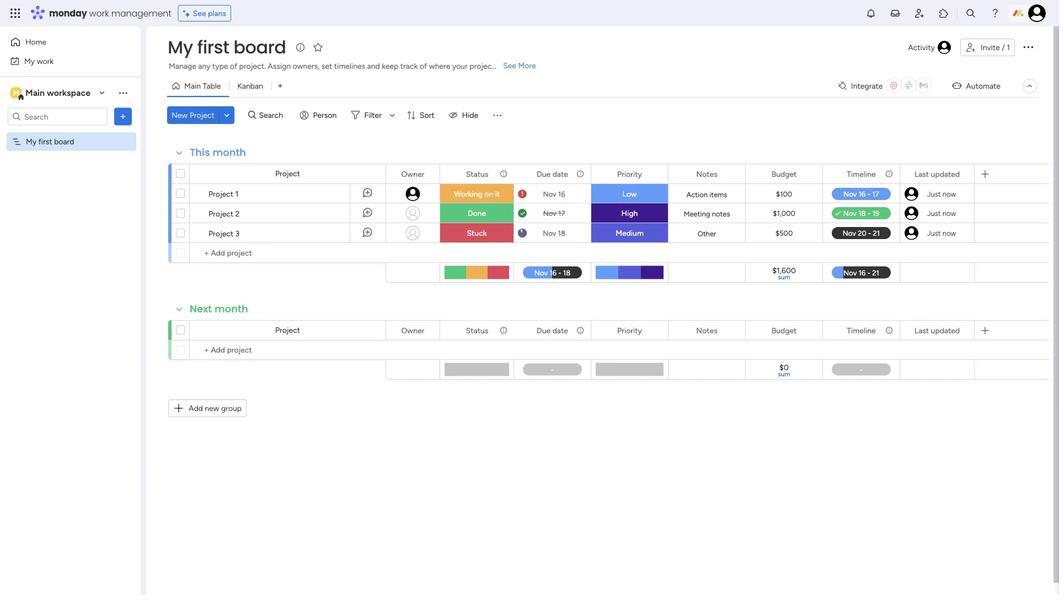 Task type: describe. For each thing, give the bounding box(es) containing it.
your
[[452, 62, 468, 71]]

now for low
[[943, 190, 956, 199]]

my work button
[[7, 52, 119, 70]]

nov for project 3
[[543, 229, 556, 238]]

low
[[623, 190, 637, 199]]

activity
[[908, 43, 935, 52]]

$1,600 sum
[[773, 266, 796, 281]]

apps image
[[939, 8, 950, 19]]

next month
[[190, 302, 248, 316]]

it
[[495, 190, 500, 199]]

2 of from the left
[[420, 62, 427, 71]]

inbox image
[[890, 8, 901, 19]]

last for 2nd last updated field from the bottom of the page
[[915, 169, 929, 179]]

1 notes field from the top
[[694, 168, 720, 180]]

my up manage
[[168, 35, 193, 60]]

sum for $1,600
[[778, 273, 791, 281]]

and
[[367, 62, 380, 71]]

18
[[558, 229, 566, 238]]

3 just now from the top
[[928, 229, 956, 238]]

stuck
[[467, 229, 487, 238]]

workspace
[[47, 88, 90, 98]]

2 notes field from the top
[[694, 325, 720, 337]]

1 last updated field from the top
[[912, 168, 963, 180]]

project.
[[239, 62, 266, 71]]

other
[[698, 230, 716, 238]]

sort
[[420, 111, 435, 120]]

workspace selection element
[[10, 86, 92, 101]]

v2 search image
[[248, 109, 256, 122]]

3
[[235, 229, 240, 238]]

invite / 1 button
[[961, 39, 1015, 56]]

manage any type of project. assign owners, set timelines and keep track of where your project stands.
[[169, 62, 521, 71]]

due date for second due date 'field' from the top of the page
[[537, 326, 568, 335]]

dapulse integrations image
[[839, 82, 847, 90]]

owner for 2nd owner field from the bottom of the page
[[401, 169, 425, 179]]

add to favorites image
[[313, 42, 324, 53]]

main workspace
[[25, 88, 90, 98]]

1 timeline field from the top
[[844, 168, 879, 180]]

nov 16
[[543, 190, 565, 199]]

new project
[[172, 111, 215, 120]]

1 horizontal spatial options image
[[1022, 40, 1035, 53]]

budget for 1st budget field from the top of the page
[[772, 169, 797, 179]]

month for this month
[[213, 146, 246, 160]]

meeting notes
[[684, 210, 730, 219]]

add new group button
[[168, 400, 247, 418]]

done
[[468, 209, 486, 218]]

stands.
[[497, 62, 521, 71]]

Search field
[[256, 108, 289, 123]]

home
[[25, 37, 46, 47]]

my work
[[24, 56, 54, 66]]

new
[[205, 404, 219, 414]]

monday
[[49, 7, 87, 19]]

v2 overdue deadline image
[[518, 189, 527, 199]]

select product image
[[10, 8, 21, 19]]

add
[[189, 404, 203, 414]]

This month field
[[187, 146, 249, 160]]

filter
[[364, 111, 382, 120]]

add view image
[[278, 82, 283, 90]]

priority for first priority field from the bottom of the page
[[618, 326, 642, 335]]

1 notes from the top
[[697, 169, 718, 179]]

management
[[111, 7, 171, 19]]

show board description image
[[294, 42, 307, 53]]

see plans button
[[178, 5, 231, 22]]

$1,000
[[773, 209, 796, 218]]

due date for first due date 'field' from the top of the page
[[537, 169, 568, 179]]

notes
[[712, 210, 730, 219]]

main table button
[[167, 77, 229, 95]]

project 2
[[209, 209, 240, 219]]

column information image for due date
[[576, 326, 585, 335]]

nov 18
[[543, 229, 566, 238]]

menu image
[[492, 110, 503, 121]]

just now for done
[[928, 209, 956, 218]]

1 budget field from the top
[[769, 168, 800, 180]]

1 due from the top
[[537, 169, 551, 179]]

3 just from the top
[[928, 229, 941, 238]]

owner for 2nd owner field
[[401, 326, 425, 335]]

0 vertical spatial first
[[197, 35, 229, 60]]

1 status field from the top
[[463, 168, 491, 180]]

nov for project 2
[[543, 209, 557, 218]]

now for done
[[943, 209, 956, 218]]

budget for first budget field from the bottom
[[772, 326, 797, 335]]

see plans
[[193, 9, 226, 18]]

timeline for second timeline 'field' from the bottom of the page
[[847, 169, 876, 179]]

keep
[[382, 62, 399, 71]]

person
[[313, 111, 337, 120]]

track
[[401, 62, 418, 71]]

home button
[[7, 33, 119, 51]]

person button
[[296, 106, 343, 124]]

notifications image
[[866, 8, 877, 19]]

working
[[454, 190, 483, 199]]

any
[[198, 62, 210, 71]]

invite / 1
[[981, 43, 1010, 52]]

angle down image
[[224, 111, 230, 119]]

activity button
[[904, 39, 956, 56]]

action
[[687, 190, 708, 199]]

medium
[[616, 229, 644, 238]]

see for see more
[[503, 61, 516, 70]]

see more
[[503, 61, 536, 70]]

m
[[13, 88, 19, 98]]

2 due from the top
[[537, 326, 551, 335]]

2 updated from the top
[[931, 326, 960, 335]]

work for monday
[[89, 7, 109, 19]]

2 status from the top
[[466, 326, 489, 335]]

my inside the my first board list box
[[26, 137, 37, 147]]

owners,
[[293, 62, 320, 71]]

where
[[429, 62, 450, 71]]

$100
[[776, 190, 792, 199]]

0 vertical spatial my first board
[[168, 35, 286, 60]]

+ Add project text field
[[195, 247, 381, 260]]

last updated for 2nd last updated field from the bottom of the page
[[915, 169, 960, 179]]

more
[[518, 61, 536, 70]]

main for main workspace
[[25, 88, 45, 98]]

set
[[322, 62, 332, 71]]

2 last updated field from the top
[[912, 325, 963, 337]]

john smith image
[[1029, 4, 1046, 22]]



Task type: locate. For each thing, give the bounding box(es) containing it.
2 budget from the top
[[772, 326, 797, 335]]

first down search in workspace field
[[38, 137, 52, 147]]

1 due date field from the top
[[534, 168, 571, 180]]

see more link
[[502, 60, 537, 71]]

1 vertical spatial last updated field
[[912, 325, 963, 337]]

0 horizontal spatial 1
[[235, 189, 239, 199]]

16
[[558, 190, 565, 199]]

project inside "button"
[[190, 111, 215, 120]]

dapulse checkmark sign image
[[835, 207, 841, 221]]

project
[[470, 62, 495, 71]]

my first board inside list box
[[26, 137, 74, 147]]

this month
[[190, 146, 246, 160]]

just for low
[[928, 190, 941, 199]]

1 horizontal spatial first
[[197, 35, 229, 60]]

budget up $100 on the right top
[[772, 169, 797, 179]]

of right type
[[230, 62, 237, 71]]

board up project.
[[234, 35, 286, 60]]

$1,600
[[773, 266, 796, 275]]

1 horizontal spatial my first board
[[168, 35, 286, 60]]

due date
[[537, 169, 568, 179], [537, 326, 568, 335]]

v2 done deadline image
[[518, 208, 527, 219]]

manage
[[169, 62, 196, 71]]

work for my
[[37, 56, 54, 66]]

2 notes from the top
[[697, 326, 718, 335]]

last
[[915, 169, 929, 179], [915, 326, 929, 335]]

0 vertical spatial status
[[466, 169, 489, 179]]

new
[[172, 111, 188, 120]]

2 column information image from the left
[[885, 326, 894, 335]]

1 horizontal spatial see
[[503, 61, 516, 70]]

next
[[190, 302, 212, 316]]

action items
[[687, 190, 727, 199]]

1 timeline from the top
[[847, 169, 876, 179]]

0 vertical spatial due date
[[537, 169, 568, 179]]

assign
[[268, 62, 291, 71]]

my first board down search in workspace field
[[26, 137, 74, 147]]

2 priority from the top
[[618, 326, 642, 335]]

2 owner field from the top
[[399, 325, 427, 337]]

of
[[230, 62, 237, 71], [420, 62, 427, 71]]

1 last from the top
[[915, 169, 929, 179]]

working on it
[[454, 190, 500, 199]]

1 inside button
[[1007, 43, 1010, 52]]

$0
[[780, 363, 789, 372]]

2 due date field from the top
[[534, 325, 571, 337]]

Search in workspace field
[[23, 110, 92, 123]]

my inside my work "button"
[[24, 56, 35, 66]]

0 horizontal spatial my first board
[[26, 137, 74, 147]]

last for 2nd last updated field from the top
[[915, 326, 929, 335]]

new project button
[[167, 106, 219, 124]]

0 vertical spatial priority
[[618, 169, 642, 179]]

2 timeline field from the top
[[844, 325, 879, 337]]

board inside list box
[[54, 137, 74, 147]]

2 now from the top
[[943, 209, 956, 218]]

1 horizontal spatial board
[[234, 35, 286, 60]]

month for next month
[[215, 302, 248, 316]]

$0 sum
[[778, 363, 791, 379]]

1 vertical spatial options image
[[118, 111, 129, 122]]

main inside button
[[184, 81, 201, 91]]

filter button
[[347, 106, 399, 124]]

my first board up type
[[168, 35, 286, 60]]

Due date field
[[534, 168, 571, 180], [534, 325, 571, 337]]

column information image for timeline
[[885, 326, 894, 335]]

collapse board header image
[[1026, 82, 1035, 90]]

2
[[235, 209, 240, 219]]

workspace options image
[[118, 87, 129, 98]]

2 timeline from the top
[[847, 326, 876, 335]]

2 status field from the top
[[463, 325, 491, 337]]

options image
[[1022, 40, 1035, 53], [118, 111, 129, 122]]

3 nov from the top
[[543, 229, 556, 238]]

type
[[212, 62, 228, 71]]

1 horizontal spatial main
[[184, 81, 201, 91]]

2 budget field from the top
[[769, 325, 800, 337]]

0 vertical spatial owner
[[401, 169, 425, 179]]

last updated for 2nd last updated field from the top
[[915, 326, 960, 335]]

0 vertical spatial updated
[[931, 169, 960, 179]]

0 vertical spatial notes field
[[694, 168, 720, 180]]

1 vertical spatial priority
[[618, 326, 642, 335]]

meeting
[[684, 210, 710, 219]]

budget field up $0
[[769, 325, 800, 337]]

work down 'home'
[[37, 56, 54, 66]]

1 vertical spatial board
[[54, 137, 74, 147]]

options image right the /
[[1022, 40, 1035, 53]]

see for see plans
[[193, 9, 206, 18]]

0 vertical spatial last
[[915, 169, 929, 179]]

Priority field
[[615, 168, 645, 180], [615, 325, 645, 337]]

nov left the 17
[[543, 209, 557, 218]]

0 vertical spatial budget
[[772, 169, 797, 179]]

0 vertical spatial notes
[[697, 169, 718, 179]]

1 horizontal spatial work
[[89, 7, 109, 19]]

1 of from the left
[[230, 62, 237, 71]]

0 vertical spatial budget field
[[769, 168, 800, 180]]

0 vertical spatial due date field
[[534, 168, 571, 180]]

just for done
[[928, 209, 941, 218]]

just now for low
[[928, 190, 956, 199]]

1 vertical spatial timeline
[[847, 326, 876, 335]]

sum inside $1,600 sum
[[778, 273, 791, 281]]

nov 17
[[543, 209, 565, 218]]

2 last updated from the top
[[915, 326, 960, 335]]

1 status from the top
[[466, 169, 489, 179]]

my down 'home'
[[24, 56, 35, 66]]

Last updated field
[[912, 168, 963, 180], [912, 325, 963, 337]]

0 vertical spatial due
[[537, 169, 551, 179]]

invite
[[981, 43, 1000, 52]]

0 horizontal spatial first
[[38, 137, 52, 147]]

group
[[221, 404, 242, 414]]

owner
[[401, 169, 425, 179], [401, 326, 425, 335]]

Budget field
[[769, 168, 800, 180], [769, 325, 800, 337]]

column information image
[[499, 170, 508, 179], [576, 170, 585, 179], [885, 170, 894, 179], [499, 326, 508, 335]]

2 vertical spatial just
[[928, 229, 941, 238]]

1 horizontal spatial 1
[[1007, 43, 1010, 52]]

last updated
[[915, 169, 960, 179], [915, 326, 960, 335]]

see left plans
[[193, 9, 206, 18]]

1 vertical spatial owner
[[401, 326, 425, 335]]

17
[[558, 209, 565, 218]]

timeline
[[847, 169, 876, 179], [847, 326, 876, 335]]

/
[[1002, 43, 1005, 52]]

+ Add project text field
[[195, 344, 381, 357]]

Owner field
[[399, 168, 427, 180], [399, 325, 427, 337]]

hide
[[462, 111, 479, 120]]

1 vertical spatial work
[[37, 56, 54, 66]]

1 nov from the top
[[543, 190, 557, 199]]

0 horizontal spatial board
[[54, 137, 74, 147]]

2 date from the top
[[553, 326, 568, 335]]

2 priority field from the top
[[615, 325, 645, 337]]

1 vertical spatial status field
[[463, 325, 491, 337]]

1
[[1007, 43, 1010, 52], [235, 189, 239, 199]]

0 vertical spatial just
[[928, 190, 941, 199]]

main table
[[184, 81, 221, 91]]

0 horizontal spatial see
[[193, 9, 206, 18]]

plans
[[208, 9, 226, 18]]

date
[[553, 169, 568, 179], [553, 326, 568, 335]]

main inside workspace selection element
[[25, 88, 45, 98]]

main for main table
[[184, 81, 201, 91]]

1 vertical spatial updated
[[931, 326, 960, 335]]

Notes field
[[694, 168, 720, 180], [694, 325, 720, 337]]

budget field up $100 on the right top
[[769, 168, 800, 180]]

1 vertical spatial 1
[[235, 189, 239, 199]]

arrow down image
[[386, 109, 399, 122]]

0 vertical spatial timeline field
[[844, 168, 879, 180]]

sum
[[778, 273, 791, 281], [778, 371, 791, 379]]

2 vertical spatial just now
[[928, 229, 956, 238]]

1 right the /
[[1007, 43, 1010, 52]]

1 vertical spatial see
[[503, 61, 516, 70]]

1 vertical spatial last updated
[[915, 326, 960, 335]]

options image down workspace options icon
[[118, 111, 129, 122]]

1 vertical spatial month
[[215, 302, 248, 316]]

1 date from the top
[[553, 169, 568, 179]]

0 vertical spatial owner field
[[399, 168, 427, 180]]

kanban
[[238, 81, 263, 91]]

work right monday
[[89, 7, 109, 19]]

0 vertical spatial board
[[234, 35, 286, 60]]

Next month field
[[187, 302, 251, 317]]

see inside button
[[193, 9, 206, 18]]

Status field
[[463, 168, 491, 180], [463, 325, 491, 337]]

2 just from the top
[[928, 209, 941, 218]]

0 vertical spatial options image
[[1022, 40, 1035, 53]]

my down search in workspace field
[[26, 137, 37, 147]]

main left table
[[184, 81, 201, 91]]

high
[[622, 209, 638, 218]]

now
[[943, 190, 956, 199], [943, 209, 956, 218], [943, 229, 956, 238]]

priority
[[618, 169, 642, 179], [618, 326, 642, 335]]

status
[[466, 169, 489, 179], [466, 326, 489, 335]]

on
[[485, 190, 493, 199]]

kanban button
[[229, 77, 271, 95]]

1 last updated from the top
[[915, 169, 960, 179]]

autopilot image
[[953, 78, 962, 93]]

1 vertical spatial budget field
[[769, 325, 800, 337]]

1 vertical spatial status
[[466, 326, 489, 335]]

table
[[203, 81, 221, 91]]

0 vertical spatial 1
[[1007, 43, 1010, 52]]

first up type
[[197, 35, 229, 60]]

2 vertical spatial now
[[943, 229, 956, 238]]

0 vertical spatial last updated field
[[912, 168, 963, 180]]

column information image
[[576, 326, 585, 335], [885, 326, 894, 335]]

0 vertical spatial date
[[553, 169, 568, 179]]

1 vertical spatial nov
[[543, 209, 557, 218]]

add new group
[[189, 404, 242, 414]]

nov
[[543, 190, 557, 199], [543, 209, 557, 218], [543, 229, 556, 238]]

$500
[[776, 229, 793, 238]]

month right this
[[213, 146, 246, 160]]

my first board list box
[[0, 130, 141, 300]]

this
[[190, 146, 210, 160]]

budget up $0
[[772, 326, 797, 335]]

1 vertical spatial timeline field
[[844, 325, 879, 337]]

updated
[[931, 169, 960, 179], [931, 326, 960, 335]]

1 now from the top
[[943, 190, 956, 199]]

see
[[193, 9, 206, 18], [503, 61, 516, 70]]

automate
[[966, 81, 1001, 91]]

1 budget from the top
[[772, 169, 797, 179]]

2 due date from the top
[[537, 326, 568, 335]]

1 column information image from the left
[[576, 326, 585, 335]]

1 updated from the top
[[931, 169, 960, 179]]

2 nov from the top
[[543, 209, 557, 218]]

1 vertical spatial budget
[[772, 326, 797, 335]]

main
[[184, 81, 201, 91], [25, 88, 45, 98]]

1 vertical spatial due date
[[537, 326, 568, 335]]

0 vertical spatial sum
[[778, 273, 791, 281]]

1 due date from the top
[[537, 169, 568, 179]]

help image
[[990, 8, 1001, 19]]

2 sum from the top
[[778, 371, 791, 379]]

0 vertical spatial see
[[193, 9, 206, 18]]

main right workspace image
[[25, 88, 45, 98]]

1 vertical spatial due date field
[[534, 325, 571, 337]]

0 horizontal spatial work
[[37, 56, 54, 66]]

1 priority from the top
[[618, 169, 642, 179]]

board down search in workspace field
[[54, 137, 74, 147]]

2 vertical spatial nov
[[543, 229, 556, 238]]

timeline for 2nd timeline 'field'
[[847, 326, 876, 335]]

1 horizontal spatial column information image
[[885, 326, 894, 335]]

1 vertical spatial sum
[[778, 371, 791, 379]]

0 vertical spatial now
[[943, 190, 956, 199]]

1 owner field from the top
[[399, 168, 427, 180]]

1 vertical spatial owner field
[[399, 325, 427, 337]]

priority for first priority field from the top of the page
[[618, 169, 642, 179]]

integrate
[[851, 81, 883, 91]]

due
[[537, 169, 551, 179], [537, 326, 551, 335]]

nov left "18"
[[543, 229, 556, 238]]

1 vertical spatial notes field
[[694, 325, 720, 337]]

month right next
[[215, 302, 248, 316]]

0 vertical spatial timeline
[[847, 169, 876, 179]]

1 priority field from the top
[[615, 168, 645, 180]]

1 vertical spatial notes
[[697, 326, 718, 335]]

1 vertical spatial priority field
[[615, 325, 645, 337]]

1 horizontal spatial of
[[420, 62, 427, 71]]

sort button
[[402, 106, 441, 124]]

workspace image
[[10, 87, 22, 99]]

work inside "button"
[[37, 56, 54, 66]]

0 vertical spatial just now
[[928, 190, 956, 199]]

1 vertical spatial due
[[537, 326, 551, 335]]

1 vertical spatial last
[[915, 326, 929, 335]]

0 vertical spatial status field
[[463, 168, 491, 180]]

1 vertical spatial just now
[[928, 209, 956, 218]]

0 vertical spatial priority field
[[615, 168, 645, 180]]

search everything image
[[966, 8, 977, 19]]

see inside see more link
[[503, 61, 516, 70]]

My first board field
[[165, 35, 289, 60]]

timelines
[[334, 62, 365, 71]]

0 horizontal spatial column information image
[[576, 326, 585, 335]]

1 vertical spatial now
[[943, 209, 956, 218]]

1 sum from the top
[[778, 273, 791, 281]]

monday work management
[[49, 7, 171, 19]]

first inside list box
[[38, 137, 52, 147]]

0 horizontal spatial of
[[230, 62, 237, 71]]

nov left 16
[[543, 190, 557, 199]]

0 vertical spatial last updated
[[915, 169, 960, 179]]

my
[[168, 35, 193, 60], [24, 56, 35, 66], [26, 137, 37, 147]]

option
[[0, 132, 141, 134]]

1 just now from the top
[[928, 190, 956, 199]]

3 now from the top
[[943, 229, 956, 238]]

0 vertical spatial work
[[89, 7, 109, 19]]

1 up 2
[[235, 189, 239, 199]]

work
[[89, 7, 109, 19], [37, 56, 54, 66]]

just
[[928, 190, 941, 199], [928, 209, 941, 218], [928, 229, 941, 238]]

items
[[710, 190, 727, 199]]

2 just now from the top
[[928, 209, 956, 218]]

see left more
[[503, 61, 516, 70]]

0 horizontal spatial main
[[25, 88, 45, 98]]

1 vertical spatial just
[[928, 209, 941, 218]]

1 vertical spatial first
[[38, 137, 52, 147]]

Timeline field
[[844, 168, 879, 180], [844, 325, 879, 337]]

1 vertical spatial my first board
[[26, 137, 74, 147]]

1 vertical spatial date
[[553, 326, 568, 335]]

hide button
[[445, 106, 485, 124]]

sum for $0
[[778, 371, 791, 379]]

1 owner from the top
[[401, 169, 425, 179]]

1 just from the top
[[928, 190, 941, 199]]

project 3
[[209, 229, 240, 238]]

0 vertical spatial month
[[213, 146, 246, 160]]

2 owner from the top
[[401, 326, 425, 335]]

0 vertical spatial nov
[[543, 190, 557, 199]]

budget
[[772, 169, 797, 179], [772, 326, 797, 335]]

of right track
[[420, 62, 427, 71]]

0 horizontal spatial options image
[[118, 111, 129, 122]]

project 1
[[209, 189, 239, 199]]

invite members image
[[914, 8, 925, 19]]

2 last from the top
[[915, 326, 929, 335]]

board
[[234, 35, 286, 60], [54, 137, 74, 147]]



Task type: vqa. For each thing, say whether or not it's contained in the screenshot.
Create automation button
no



